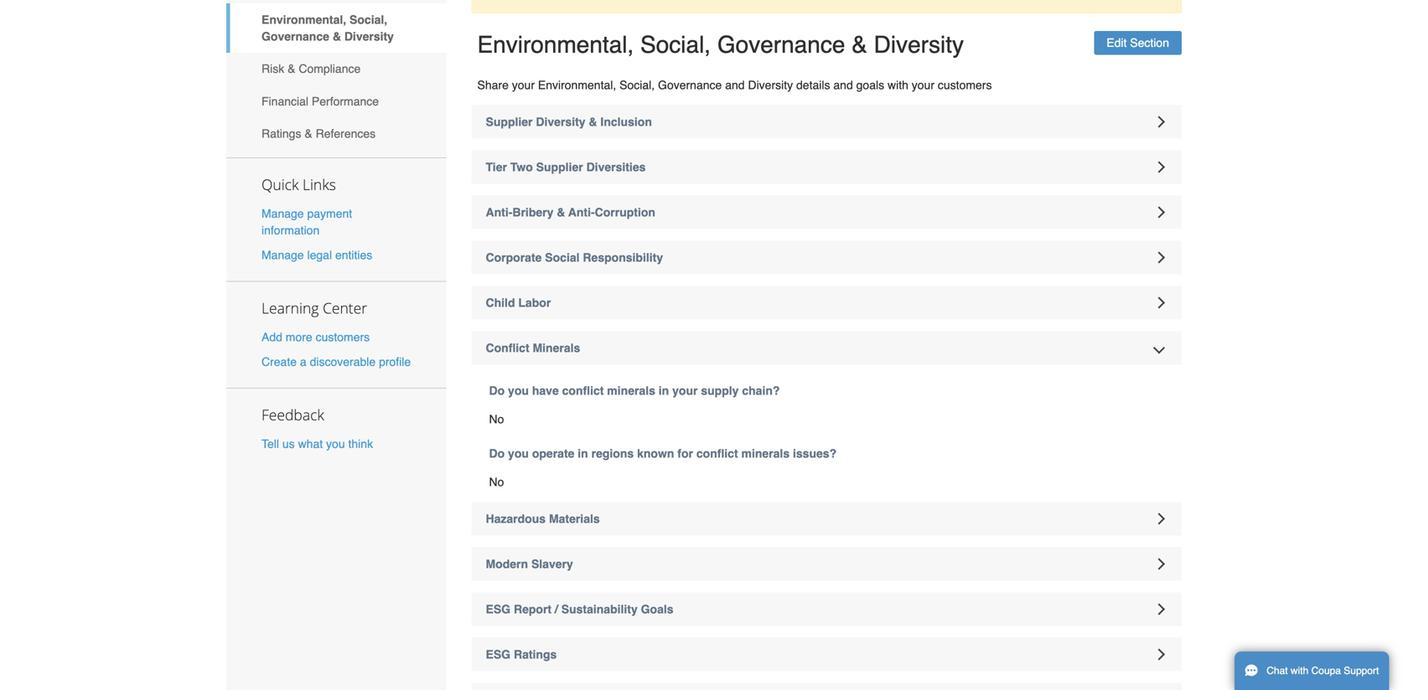 Task type: locate. For each thing, give the bounding box(es) containing it.
1 vertical spatial conflict
[[696, 447, 738, 461]]

ratings down the financial
[[262, 127, 301, 140]]

in
[[659, 384, 669, 398], [578, 447, 588, 461]]

child
[[486, 296, 515, 310]]

0 vertical spatial supplier
[[486, 115, 533, 129]]

labor
[[518, 296, 551, 310]]

0 vertical spatial environmental,
[[262, 13, 346, 26]]

1 horizontal spatial anti-
[[568, 206, 595, 219]]

your
[[512, 78, 535, 92], [912, 78, 935, 92], [672, 384, 698, 398]]

inclusion
[[601, 115, 652, 129]]

manage up the information in the left of the page
[[262, 207, 304, 221]]

your left supply at bottom
[[672, 384, 698, 398]]

conflict minerals heading
[[472, 332, 1182, 365]]

minerals
[[607, 384, 655, 398], [741, 447, 790, 461]]

0 vertical spatial social,
[[350, 13, 387, 26]]

and left goals
[[834, 78, 853, 92]]

do
[[489, 384, 505, 398], [489, 447, 505, 461]]

minerals left "issues?"
[[741, 447, 790, 461]]

0 horizontal spatial customers
[[316, 331, 370, 344]]

0 horizontal spatial and
[[725, 78, 745, 92]]

center
[[323, 298, 367, 318]]

do for do you operate in regions known for conflict minerals issues?
[[489, 447, 505, 461]]

1 vertical spatial environmental,
[[477, 31, 634, 58]]

modern slavery heading
[[472, 548, 1182, 581]]

your right goals
[[912, 78, 935, 92]]

issues?
[[793, 447, 837, 461]]

in left supply at bottom
[[659, 384, 669, 398]]

information
[[262, 224, 320, 237]]

details
[[796, 78, 830, 92]]

child labor button
[[472, 286, 1182, 320]]

& up goals
[[852, 31, 867, 58]]

1 esg from the top
[[486, 603, 511, 617]]

social, up inclusion at the top left of the page
[[620, 78, 655, 92]]

1 vertical spatial in
[[578, 447, 588, 461]]

your right share
[[512, 78, 535, 92]]

0 horizontal spatial minerals
[[607, 384, 655, 398]]

create a discoverable profile link
[[262, 355, 411, 369]]

supplier down share
[[486, 115, 533, 129]]

1 horizontal spatial environmental, social, governance & diversity
[[477, 31, 964, 58]]

environmental, up share
[[477, 31, 634, 58]]

& inside 'link'
[[333, 30, 341, 43]]

social,
[[350, 13, 387, 26], [640, 31, 711, 58], [620, 78, 655, 92]]

entities
[[335, 248, 372, 262]]

2 esg from the top
[[486, 648, 511, 662]]

anti-bribery & anti-corruption heading
[[472, 196, 1182, 229]]

no down conflict
[[489, 413, 504, 426]]

financial performance
[[262, 95, 379, 108]]

heading
[[472, 684, 1182, 691]]

environmental, social, governance & diversity up share your environmental, social, governance and diversity details and goals with your customers
[[477, 31, 964, 58]]

minerals up regions at the left bottom of page
[[607, 384, 655, 398]]

performance
[[312, 95, 379, 108]]

alert
[[472, 0, 1182, 13]]

esg
[[486, 603, 511, 617], [486, 648, 511, 662]]

ratings down report
[[514, 648, 557, 662]]

do you operate in regions known for conflict minerals issues?
[[489, 447, 837, 461]]

1 do from the top
[[489, 384, 505, 398]]

have
[[532, 384, 559, 398]]

modern slavery
[[486, 558, 573, 571]]

0 vertical spatial do
[[489, 384, 505, 398]]

manage down the information in the left of the page
[[262, 248, 304, 262]]

0 horizontal spatial anti-
[[486, 206, 512, 219]]

customers
[[938, 78, 992, 92], [316, 331, 370, 344]]

1 horizontal spatial supplier
[[536, 161, 583, 174]]

create a discoverable profile
[[262, 355, 411, 369]]

0 vertical spatial ratings
[[262, 127, 301, 140]]

social, up share your environmental, social, governance and diversity details and goals with your customers
[[640, 31, 711, 58]]

manage payment information
[[262, 207, 352, 237]]

0 horizontal spatial with
[[888, 78, 909, 92]]

0 vertical spatial manage
[[262, 207, 304, 221]]

1 horizontal spatial ratings
[[514, 648, 557, 662]]

& right risk at the left top of the page
[[288, 62, 295, 76]]

learning center
[[262, 298, 367, 318]]

do you have conflict minerals in your supply chain?
[[489, 384, 780, 398]]

0 vertical spatial with
[[888, 78, 909, 92]]

diversity
[[344, 30, 394, 43], [874, 31, 964, 58], [748, 78, 793, 92], [536, 115, 586, 129]]

esg report / sustainability goals button
[[472, 593, 1182, 627]]

esg inside heading
[[486, 603, 511, 617]]

conflict
[[486, 342, 529, 355]]

hazardous materials button
[[472, 503, 1182, 536]]

1 horizontal spatial customers
[[938, 78, 992, 92]]

create
[[262, 355, 297, 369]]

child labor heading
[[472, 286, 1182, 320]]

environmental, social, governance & diversity up compliance
[[262, 13, 394, 43]]

conflict minerals button
[[472, 332, 1182, 365]]

you inside tell us what you think button
[[326, 437, 345, 451]]

environmental, up supplier diversity & inclusion
[[538, 78, 616, 92]]

1 manage from the top
[[262, 207, 304, 221]]

anti- up corporate social responsibility at the left top of page
[[568, 206, 595, 219]]

diversity up goals
[[874, 31, 964, 58]]

1 vertical spatial do
[[489, 447, 505, 461]]

0 vertical spatial in
[[659, 384, 669, 398]]

2 manage from the top
[[262, 248, 304, 262]]

environmental, up risk & compliance
[[262, 13, 346, 26]]

1 vertical spatial minerals
[[741, 447, 790, 461]]

in left regions at the left bottom of page
[[578, 447, 588, 461]]

0 horizontal spatial your
[[512, 78, 535, 92]]

conflict right for
[[696, 447, 738, 461]]

1 vertical spatial supplier
[[536, 161, 583, 174]]

add more customers link
[[262, 331, 370, 344]]

ratings inside dropdown button
[[514, 648, 557, 662]]

1 vertical spatial manage
[[262, 248, 304, 262]]

supplier diversity & inclusion button
[[472, 105, 1182, 139]]

0 horizontal spatial conflict
[[562, 384, 604, 398]]

1 horizontal spatial and
[[834, 78, 853, 92]]

manage inside manage payment information
[[262, 207, 304, 221]]

diversity inside 'link'
[[344, 30, 394, 43]]

with inside button
[[1291, 666, 1309, 677]]

two
[[510, 161, 533, 174]]

0 vertical spatial conflict
[[562, 384, 604, 398]]

0 vertical spatial no
[[489, 413, 504, 426]]

add
[[262, 331, 282, 344]]

chat with coupa support button
[[1235, 652, 1389, 691]]

1 vertical spatial with
[[1291, 666, 1309, 677]]

with
[[888, 78, 909, 92], [1291, 666, 1309, 677]]

1 vertical spatial no
[[489, 476, 504, 489]]

2 no from the top
[[489, 476, 504, 489]]

esg inside heading
[[486, 648, 511, 662]]

with right goals
[[888, 78, 909, 92]]

ratings
[[262, 127, 301, 140], [514, 648, 557, 662]]

manage
[[262, 207, 304, 221], [262, 248, 304, 262]]

share
[[477, 78, 509, 92]]

& left inclusion at the top left of the page
[[589, 115, 597, 129]]

corporate social responsibility button
[[472, 241, 1182, 275]]

corruption
[[595, 206, 655, 219]]

diversity inside dropdown button
[[536, 115, 586, 129]]

1 horizontal spatial conflict
[[696, 447, 738, 461]]

and left details
[[725, 78, 745, 92]]

conflict right have
[[562, 384, 604, 398]]

2 vertical spatial environmental,
[[538, 78, 616, 92]]

edit section link
[[1094, 31, 1182, 55]]

tell
[[262, 437, 279, 451]]

0 horizontal spatial supplier
[[486, 115, 533, 129]]

and
[[725, 78, 745, 92], [834, 78, 853, 92]]

2 anti- from the left
[[568, 206, 595, 219]]

esg report / sustainability goals heading
[[472, 593, 1182, 627]]

& up risk & compliance link
[[333, 30, 341, 43]]

you for do you have conflict minerals in your supply chain?
[[508, 384, 529, 398]]

diversity left details
[[748, 78, 793, 92]]

0 vertical spatial esg
[[486, 603, 511, 617]]

anti-bribery & anti-corruption
[[486, 206, 655, 219]]

minerals
[[533, 342, 580, 355]]

supplier inside supplier diversity & inclusion dropdown button
[[486, 115, 533, 129]]

& down financial performance
[[305, 127, 312, 140]]

environmental, social, governance & diversity
[[262, 13, 394, 43], [477, 31, 964, 58]]

governance inside environmental, social, governance & diversity
[[262, 30, 329, 43]]

&
[[333, 30, 341, 43], [852, 31, 867, 58], [288, 62, 295, 76], [589, 115, 597, 129], [305, 127, 312, 140], [557, 206, 565, 219]]

1 horizontal spatial with
[[1291, 666, 1309, 677]]

1 vertical spatial ratings
[[514, 648, 557, 662]]

diversity up tier two supplier diversities
[[536, 115, 586, 129]]

1 horizontal spatial your
[[672, 384, 698, 398]]

tier
[[486, 161, 507, 174]]

support
[[1344, 666, 1379, 677]]

you right what
[[326, 437, 345, 451]]

do left operate
[[489, 447, 505, 461]]

profile
[[379, 355, 411, 369]]

& right bribery
[[557, 206, 565, 219]]

governance
[[262, 30, 329, 43], [717, 31, 845, 58], [658, 78, 722, 92]]

conflict minerals
[[486, 342, 580, 355]]

1 horizontal spatial minerals
[[741, 447, 790, 461]]

social, up risk & compliance link
[[350, 13, 387, 26]]

bribery
[[512, 206, 554, 219]]

with right chat
[[1291, 666, 1309, 677]]

0 horizontal spatial environmental, social, governance & diversity
[[262, 13, 394, 43]]

environmental, inside environmental, social, governance & diversity
[[262, 13, 346, 26]]

anti-
[[486, 206, 512, 219], [568, 206, 595, 219]]

edit
[[1107, 36, 1127, 50]]

you left have
[[508, 384, 529, 398]]

do down conflict
[[489, 384, 505, 398]]

supply
[[701, 384, 739, 398]]

0 horizontal spatial in
[[578, 447, 588, 461]]

0 vertical spatial customers
[[938, 78, 992, 92]]

1 vertical spatial esg
[[486, 648, 511, 662]]

1 anti- from the left
[[486, 206, 512, 219]]

diversity up risk & compliance link
[[344, 30, 394, 43]]

you left operate
[[508, 447, 529, 461]]

supplier right two
[[536, 161, 583, 174]]

no up hazardous
[[489, 476, 504, 489]]

anti- down tier
[[486, 206, 512, 219]]

2 do from the top
[[489, 447, 505, 461]]

operate
[[532, 447, 575, 461]]

child labor
[[486, 296, 551, 310]]

no
[[489, 413, 504, 426], [489, 476, 504, 489]]

2 and from the left
[[834, 78, 853, 92]]

1 vertical spatial social,
[[640, 31, 711, 58]]

report
[[514, 603, 552, 617]]



Task type: describe. For each thing, give the bounding box(es) containing it.
regions
[[591, 447, 634, 461]]

anti-bribery & anti-corruption button
[[472, 196, 1182, 229]]

risk & compliance link
[[226, 53, 446, 85]]

financial performance link
[[226, 85, 446, 117]]

chain?
[[742, 384, 780, 398]]

2 vertical spatial social,
[[620, 78, 655, 92]]

discoverable
[[310, 355, 376, 369]]

esg report / sustainability goals
[[486, 603, 674, 617]]

ratings & references
[[262, 127, 376, 140]]

known
[[637, 447, 674, 461]]

1 horizontal spatial in
[[659, 384, 669, 398]]

environmental, social, governance & diversity inside 'link'
[[262, 13, 394, 43]]

manage for manage payment information
[[262, 207, 304, 221]]

financial
[[262, 95, 308, 108]]

slavery
[[531, 558, 573, 571]]

2 horizontal spatial your
[[912, 78, 935, 92]]

feedback
[[262, 405, 324, 425]]

social
[[545, 251, 580, 264]]

supplier diversity & inclusion heading
[[472, 105, 1182, 139]]

hazardous materials heading
[[472, 503, 1182, 536]]

sustainability
[[561, 603, 638, 617]]

1 and from the left
[[725, 78, 745, 92]]

coupa
[[1311, 666, 1341, 677]]

payment
[[307, 207, 352, 221]]

ratings & references link
[[226, 117, 446, 150]]

what
[[298, 437, 323, 451]]

& inside dropdown button
[[557, 206, 565, 219]]

corporate
[[486, 251, 542, 264]]

more
[[286, 331, 312, 344]]

hazardous materials
[[486, 513, 600, 526]]

us
[[282, 437, 295, 451]]

tell us what you think button
[[262, 436, 373, 452]]

diversities
[[586, 161, 646, 174]]

for
[[678, 447, 693, 461]]

manage for manage legal entities
[[262, 248, 304, 262]]

manage payment information link
[[262, 207, 352, 237]]

tell us what you think
[[262, 437, 373, 451]]

references
[[316, 127, 376, 140]]

0 vertical spatial minerals
[[607, 384, 655, 398]]

corporate social responsibility
[[486, 251, 663, 264]]

social, inside environmental, social, governance & diversity
[[350, 13, 387, 26]]

a
[[300, 355, 307, 369]]

environmental, social, governance & diversity link
[[226, 3, 446, 53]]

tier two supplier diversities
[[486, 161, 646, 174]]

modern
[[486, 558, 528, 571]]

supplier diversity & inclusion
[[486, 115, 652, 129]]

do for do you have conflict minerals in your supply chain?
[[489, 384, 505, 398]]

manage legal entities
[[262, 248, 372, 262]]

tier two supplier diversities heading
[[472, 150, 1182, 184]]

& inside dropdown button
[[589, 115, 597, 129]]

you for do you operate in regions known for conflict minerals issues?
[[508, 447, 529, 461]]

esg for esg ratings
[[486, 648, 511, 662]]

1 vertical spatial customers
[[316, 331, 370, 344]]

quick links
[[262, 175, 336, 195]]

manage legal entities link
[[262, 248, 372, 262]]

esg ratings button
[[472, 638, 1182, 672]]

links
[[303, 175, 336, 195]]

supplier inside tier two supplier diversities dropdown button
[[536, 161, 583, 174]]

compliance
[[299, 62, 361, 76]]

goals
[[856, 78, 884, 92]]

modern slavery button
[[472, 548, 1182, 581]]

learning
[[262, 298, 319, 318]]

esg for esg report / sustainability goals
[[486, 603, 511, 617]]

materials
[[549, 513, 600, 526]]

chat
[[1267, 666, 1288, 677]]

goals
[[641, 603, 674, 617]]

1 no from the top
[[489, 413, 504, 426]]

add more customers
[[262, 331, 370, 344]]

hazardous
[[486, 513, 546, 526]]

esg ratings
[[486, 648, 557, 662]]

share your environmental, social, governance and diversity details and goals with your customers
[[477, 78, 992, 92]]

think
[[348, 437, 373, 451]]

corporate social responsibility heading
[[472, 241, 1182, 275]]

quick
[[262, 175, 299, 195]]

risk & compliance
[[262, 62, 361, 76]]

chat with coupa support
[[1267, 666, 1379, 677]]

edit section
[[1107, 36, 1169, 50]]

responsibility
[[583, 251, 663, 264]]

esg ratings heading
[[472, 638, 1182, 672]]

tier two supplier diversities button
[[472, 150, 1182, 184]]

section
[[1130, 36, 1169, 50]]

legal
[[307, 248, 332, 262]]

risk
[[262, 62, 284, 76]]

0 horizontal spatial ratings
[[262, 127, 301, 140]]



Task type: vqa. For each thing, say whether or not it's contained in the screenshot.
Create a discoverable profile link in the left of the page
yes



